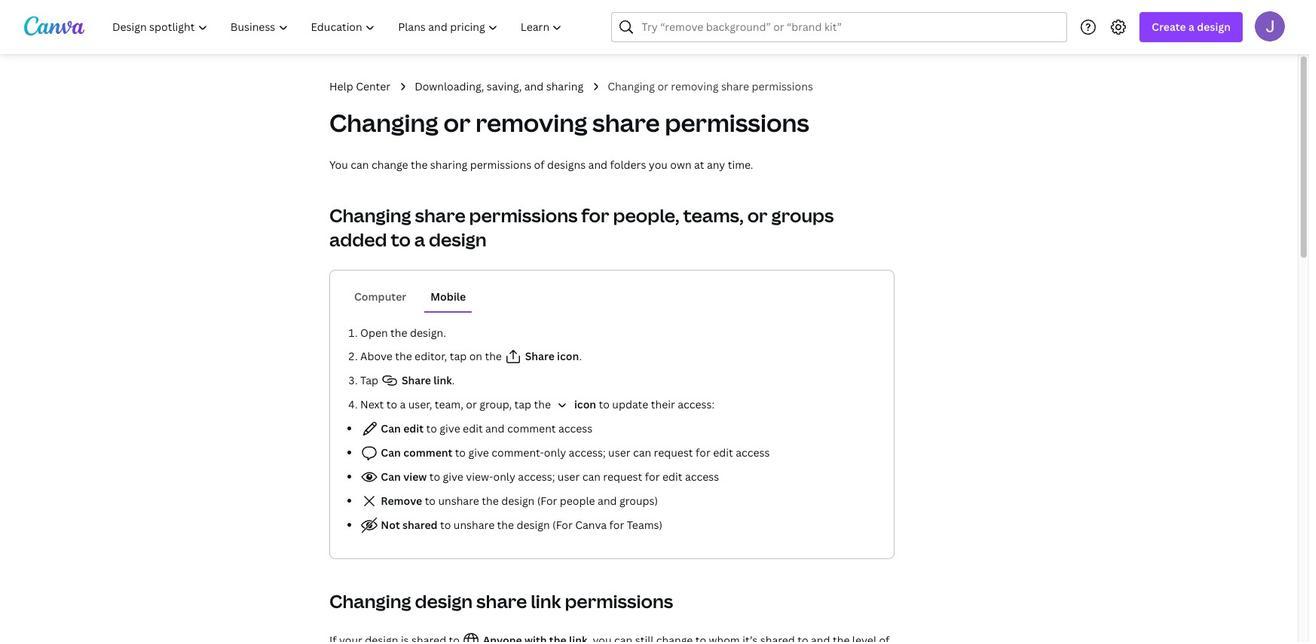 Task type: describe. For each thing, give the bounding box(es) containing it.
open
[[360, 326, 388, 340]]

create a design
[[1152, 20, 1231, 34]]

design inside changing share permissions for people, teams, or groups added to a design
[[429, 227, 487, 252]]

to down the user,
[[426, 421, 437, 436]]

can edit to give edit and comment access
[[378, 421, 593, 436]]

changing inside changing share permissions for people, teams, or groups added to a design
[[329, 203, 411, 228]]

for inside changing share permissions for people, teams, or groups added to a design
[[581, 203, 609, 228]]

can comment to give comment-only access; user can request for edit access
[[378, 445, 770, 460]]

changing share permissions for people, teams, or groups added to a design
[[329, 203, 834, 252]]

for right canva at the left bottom
[[609, 518, 624, 532]]

can view to give view-only access; user can request for edit access
[[378, 470, 719, 484]]

to right view
[[429, 470, 440, 484]]

request for to give comment-only access; user can request for edit access
[[654, 445, 693, 460]]

remove to unshare the design (for people and groups)
[[378, 494, 658, 508]]

0 horizontal spatial can
[[351, 158, 369, 172]]

group,
[[479, 397, 512, 411]]

shared
[[403, 518, 438, 532]]

update
[[612, 397, 648, 411]]

at
[[694, 158, 704, 172]]

to up shared
[[425, 494, 436, 508]]

1 vertical spatial changing or removing share permissions
[[329, 106, 809, 139]]

access:
[[678, 397, 715, 411]]

only for view-
[[493, 470, 515, 484]]

time.
[[728, 158, 753, 172]]

can for view
[[381, 470, 401, 484]]

help center link
[[329, 78, 390, 95]]

teams)
[[627, 518, 663, 532]]

saving,
[[487, 79, 522, 93]]

you
[[329, 158, 348, 172]]

downloading, saving, and sharing link
[[415, 78, 583, 95]]

0 vertical spatial icon
[[557, 349, 579, 363]]

1 vertical spatial unshare
[[454, 518, 495, 532]]

view-
[[466, 470, 493, 484]]

next to a user, team, or group, tap the
[[360, 397, 554, 411]]

0 vertical spatial access
[[558, 421, 593, 436]]

to right the next
[[386, 397, 397, 411]]

teams,
[[683, 203, 744, 228]]

editor,
[[415, 349, 447, 363]]

any
[[707, 158, 725, 172]]

center
[[356, 79, 390, 93]]

give for edit
[[440, 421, 460, 436]]

remove
[[381, 494, 422, 508]]

1 vertical spatial (for
[[552, 518, 573, 532]]

share inside changing share permissions for people, teams, or groups added to a design
[[415, 203, 466, 228]]

design.
[[410, 326, 446, 340]]

mobile button
[[425, 283, 472, 311]]

can for can view to give view-only access; user can request for edit access
[[582, 470, 601, 484]]

above
[[360, 349, 392, 363]]

changing or removing share permissions link
[[608, 78, 813, 95]]

for down access:
[[696, 445, 711, 460]]

0 vertical spatial changing or removing share permissions
[[608, 79, 813, 93]]

you can change the sharing permissions of designs and folders you own at any time.
[[329, 158, 753, 172]]

edit down the user,
[[403, 421, 424, 436]]

people,
[[613, 203, 680, 228]]

the down open the design.
[[395, 349, 412, 363]]

mobile
[[431, 289, 466, 304]]

only for comment-
[[544, 445, 566, 460]]

and left "folders"
[[588, 158, 608, 172]]

0 vertical spatial removing
[[671, 79, 719, 93]]

0 vertical spatial tap
[[450, 349, 467, 363]]

request for to give view-only access; user can request for edit access
[[603, 470, 642, 484]]

people
[[560, 494, 595, 508]]

next
[[360, 397, 384, 411]]

of
[[534, 158, 545, 172]]

groups)
[[619, 494, 658, 508]]

the down remove to unshare the design (for people and groups)
[[497, 518, 514, 532]]

help center
[[329, 79, 390, 93]]

top level navigation element
[[102, 12, 575, 42]]

edit down 'next to a user, team, or group, tap the'
[[463, 421, 483, 436]]



Task type: vqa. For each thing, say whether or not it's contained in the screenshot.
"request" for to give comment-only access; user can request for edit access
yes



Task type: locate. For each thing, give the bounding box(es) containing it.
give up view-
[[468, 445, 489, 460]]

own
[[670, 158, 692, 172]]

comment up view
[[403, 445, 452, 460]]

can down the next
[[381, 421, 401, 436]]

can up people
[[582, 470, 601, 484]]

share for share link
[[402, 373, 431, 387]]

0 horizontal spatial request
[[603, 470, 642, 484]]

give for comment-
[[468, 445, 489, 460]]

groups
[[771, 203, 834, 228]]

0 vertical spatial (for
[[537, 494, 557, 508]]

0 horizontal spatial comment
[[403, 445, 452, 460]]

and down group,
[[485, 421, 505, 436]]

computer button
[[348, 283, 412, 311]]

0 vertical spatial .
[[579, 349, 582, 363]]

link
[[434, 373, 452, 387], [531, 589, 561, 613]]

2 vertical spatial can
[[381, 470, 401, 484]]

(for down the can view to give view-only access; user can request for edit access
[[537, 494, 557, 508]]

share right on
[[525, 349, 555, 363]]

1 vertical spatial only
[[493, 470, 515, 484]]

added
[[329, 227, 387, 252]]

1 horizontal spatial access
[[685, 470, 719, 484]]

1 horizontal spatial comment
[[507, 421, 556, 436]]

can for can comment to give comment-only access; user can request for edit access
[[633, 445, 651, 460]]

access;
[[569, 445, 606, 460], [518, 470, 555, 484]]

1 horizontal spatial removing
[[671, 79, 719, 93]]

1 horizontal spatial sharing
[[546, 79, 583, 93]]

a left the user,
[[400, 397, 406, 411]]

1 vertical spatial access
[[736, 445, 770, 460]]

give left view-
[[443, 470, 463, 484]]

access; up the can view to give view-only access; user can request for edit access
[[569, 445, 606, 460]]

icon
[[557, 349, 579, 363], [574, 397, 596, 411]]

changing
[[608, 79, 655, 93], [329, 106, 439, 139], [329, 203, 411, 228], [329, 589, 411, 613]]

can for comment
[[381, 445, 401, 460]]

designs
[[547, 158, 586, 172]]

0 vertical spatial unshare
[[438, 494, 479, 508]]

1 horizontal spatial link
[[531, 589, 561, 613]]

0 vertical spatial only
[[544, 445, 566, 460]]

0 horizontal spatial access
[[558, 421, 593, 436]]

comment up comment-
[[507, 421, 556, 436]]

sharing right saving,
[[546, 79, 583, 93]]

team,
[[435, 397, 463, 411]]

the right group,
[[534, 397, 551, 411]]

open the design.
[[360, 326, 446, 340]]

edit up teams)
[[662, 470, 682, 484]]

0 horizontal spatial only
[[493, 470, 515, 484]]

can up remove on the left bottom of page
[[381, 445, 401, 460]]

Try "remove background" or "brand kit" search field
[[642, 13, 1058, 41]]

1 vertical spatial tap
[[514, 397, 531, 411]]

access for to give view-only access; user can request for edit access
[[685, 470, 719, 484]]

1 vertical spatial request
[[603, 470, 642, 484]]

access; for comment-
[[569, 445, 606, 460]]

for
[[581, 203, 609, 228], [696, 445, 711, 460], [645, 470, 660, 484], [609, 518, 624, 532]]

you
[[649, 158, 668, 172]]

icon to update their access:
[[574, 397, 715, 411]]

changing or removing share permissions
[[608, 79, 813, 93], [329, 106, 809, 139]]

1 horizontal spatial access;
[[569, 445, 606, 460]]

0 vertical spatial give
[[440, 421, 460, 436]]

only
[[544, 445, 566, 460], [493, 470, 515, 484]]

0 vertical spatial link
[[434, 373, 452, 387]]

0 vertical spatial comment
[[507, 421, 556, 436]]

(for
[[537, 494, 557, 508], [552, 518, 573, 532]]

can left view
[[381, 470, 401, 484]]

request
[[654, 445, 693, 460], [603, 470, 642, 484]]

1 horizontal spatial share
[[525, 349, 555, 363]]

request up groups)
[[603, 470, 642, 484]]

downloading,
[[415, 79, 484, 93]]

to inside changing share permissions for people, teams, or groups added to a design
[[391, 227, 411, 252]]

1 vertical spatial access;
[[518, 470, 555, 484]]

share for share icon
[[525, 349, 555, 363]]

and
[[524, 79, 544, 93], [588, 158, 608, 172], [485, 421, 505, 436], [598, 494, 617, 508]]

permissions inside changing share permissions for people, teams, or groups added to a design
[[469, 203, 578, 228]]

comment-
[[492, 445, 544, 460]]

access; for view-
[[518, 470, 555, 484]]

0 horizontal spatial tap
[[450, 349, 467, 363]]

the down view-
[[482, 494, 499, 508]]

0 vertical spatial sharing
[[546, 79, 583, 93]]

share
[[721, 79, 749, 93], [592, 106, 660, 139], [415, 203, 466, 228], [476, 589, 527, 613]]

tap left on
[[450, 349, 467, 363]]

. for share link
[[452, 373, 455, 387]]

1 horizontal spatial a
[[414, 227, 425, 252]]

removing
[[671, 79, 719, 93], [475, 106, 587, 139]]

a right create
[[1189, 20, 1194, 34]]

unshare
[[438, 494, 479, 508], [454, 518, 495, 532]]

1 vertical spatial .
[[452, 373, 455, 387]]

change
[[372, 158, 408, 172]]

only up the can view to give view-only access; user can request for edit access
[[544, 445, 566, 460]]

computer
[[354, 289, 406, 304]]

to left update
[[599, 397, 610, 411]]

0 horizontal spatial share
[[402, 373, 431, 387]]

above the editor, tap on the
[[360, 349, 504, 363]]

canva
[[575, 518, 607, 532]]

edit down access:
[[713, 445, 733, 460]]

access for to give comment-only access; user can request for edit access
[[736, 445, 770, 460]]

0 vertical spatial request
[[654, 445, 693, 460]]

0 vertical spatial share
[[525, 349, 555, 363]]

a right added
[[414, 227, 425, 252]]

the right on
[[485, 349, 502, 363]]

.
[[579, 349, 582, 363], [452, 373, 455, 387]]

tap
[[450, 349, 467, 363], [514, 397, 531, 411]]

1 can from the top
[[381, 421, 401, 436]]

(for down people
[[552, 518, 573, 532]]

sharing right the "change"
[[430, 158, 467, 172]]

their
[[651, 397, 675, 411]]

view
[[403, 470, 427, 484]]

and right saving,
[[524, 79, 544, 93]]

. for share icon
[[579, 349, 582, 363]]

share link .
[[402, 373, 455, 387]]

to right shared
[[440, 518, 451, 532]]

1 horizontal spatial .
[[579, 349, 582, 363]]

to right added
[[391, 227, 411, 252]]

folders
[[610, 158, 646, 172]]

1 vertical spatial can
[[633, 445, 651, 460]]

can down the icon to update their access:
[[633, 445, 651, 460]]

0 vertical spatial can
[[351, 158, 369, 172]]

share
[[525, 349, 555, 363], [402, 373, 431, 387]]

1 horizontal spatial only
[[544, 445, 566, 460]]

1 vertical spatial give
[[468, 445, 489, 460]]

give
[[440, 421, 460, 436], [468, 445, 489, 460], [443, 470, 463, 484]]

only down comment-
[[493, 470, 515, 484]]

0 horizontal spatial access;
[[518, 470, 555, 484]]

tap
[[360, 373, 381, 387]]

tap right group,
[[514, 397, 531, 411]]

create
[[1152, 20, 1186, 34]]

0 vertical spatial a
[[1189, 20, 1194, 34]]

comment
[[507, 421, 556, 436], [403, 445, 452, 460]]

user down can comment to give comment-only access; user can request for edit access
[[558, 470, 580, 484]]

help
[[329, 79, 353, 93]]

a inside changing share permissions for people, teams, or groups added to a design
[[414, 227, 425, 252]]

0 horizontal spatial .
[[452, 373, 455, 387]]

share icon .
[[523, 349, 582, 363]]

and up canva at the left bottom
[[598, 494, 617, 508]]

0 horizontal spatial user
[[558, 470, 580, 484]]

a
[[1189, 20, 1194, 34], [414, 227, 425, 252], [400, 397, 406, 411]]

2 vertical spatial access
[[685, 470, 719, 484]]

2 horizontal spatial can
[[633, 445, 651, 460]]

changing design share link permissions
[[329, 589, 673, 613]]

1 vertical spatial sharing
[[430, 158, 467, 172]]

edit
[[403, 421, 424, 436], [463, 421, 483, 436], [713, 445, 733, 460], [662, 470, 682, 484]]

design
[[1197, 20, 1231, 34], [429, 227, 487, 252], [501, 494, 535, 508], [517, 518, 550, 532], [415, 589, 473, 613]]

access; up remove to unshare the design (for people and groups)
[[518, 470, 555, 484]]

can
[[381, 421, 401, 436], [381, 445, 401, 460], [381, 470, 401, 484]]

1 vertical spatial a
[[414, 227, 425, 252]]

user
[[608, 445, 630, 460], [558, 470, 580, 484]]

user for view-
[[558, 470, 580, 484]]

or inside changing share permissions for people, teams, or groups added to a design
[[747, 203, 768, 228]]

a inside dropdown button
[[1189, 20, 1194, 34]]

or
[[657, 79, 668, 93], [443, 106, 471, 139], [747, 203, 768, 228], [466, 397, 477, 411]]

give down "team,"
[[440, 421, 460, 436]]

can right the you on the left
[[351, 158, 369, 172]]

permissions
[[752, 79, 813, 93], [665, 106, 809, 139], [470, 158, 531, 172], [469, 203, 578, 228], [565, 589, 673, 613]]

sharing
[[546, 79, 583, 93], [430, 158, 467, 172]]

access
[[558, 421, 593, 436], [736, 445, 770, 460], [685, 470, 719, 484]]

2 can from the top
[[381, 445, 401, 460]]

create a design button
[[1140, 12, 1243, 42]]

request down "their"
[[654, 445, 693, 460]]

share up the user,
[[402, 373, 431, 387]]

1 horizontal spatial tap
[[514, 397, 531, 411]]

jacob simon image
[[1255, 11, 1285, 41]]

downloading, saving, and sharing
[[415, 79, 583, 93]]

give for view-
[[443, 470, 463, 484]]

user for comment-
[[608, 445, 630, 460]]

1 vertical spatial link
[[531, 589, 561, 613]]

for up groups)
[[645, 470, 660, 484]]

can for edit
[[381, 421, 401, 436]]

0 vertical spatial access;
[[569, 445, 606, 460]]

2 horizontal spatial access
[[736, 445, 770, 460]]

0 vertical spatial user
[[608, 445, 630, 460]]

2 vertical spatial give
[[443, 470, 463, 484]]

user down update
[[608, 445, 630, 460]]

0 horizontal spatial sharing
[[430, 158, 467, 172]]

1 horizontal spatial user
[[608, 445, 630, 460]]

not
[[381, 518, 400, 532]]

2 vertical spatial can
[[582, 470, 601, 484]]

the right the "change"
[[411, 158, 428, 172]]

2 vertical spatial a
[[400, 397, 406, 411]]

the
[[411, 158, 428, 172], [390, 326, 407, 340], [395, 349, 412, 363], [485, 349, 502, 363], [534, 397, 551, 411], [482, 494, 499, 508], [497, 518, 514, 532]]

0 horizontal spatial removing
[[475, 106, 587, 139]]

for left people,
[[581, 203, 609, 228]]

1 vertical spatial removing
[[475, 106, 587, 139]]

1 vertical spatial icon
[[574, 397, 596, 411]]

not shared to unshare the design (for canva for teams)
[[378, 518, 663, 532]]

can
[[351, 158, 369, 172], [633, 445, 651, 460], [582, 470, 601, 484]]

to down can edit to give edit and comment access
[[455, 445, 466, 460]]

1 vertical spatial share
[[402, 373, 431, 387]]

0 horizontal spatial a
[[400, 397, 406, 411]]

on
[[469, 349, 482, 363]]

design inside dropdown button
[[1197, 20, 1231, 34]]

user,
[[408, 397, 432, 411]]

2 horizontal spatial a
[[1189, 20, 1194, 34]]

1 vertical spatial user
[[558, 470, 580, 484]]

3 can from the top
[[381, 470, 401, 484]]

1 vertical spatial comment
[[403, 445, 452, 460]]

1 vertical spatial can
[[381, 445, 401, 460]]

the right open
[[390, 326, 407, 340]]

0 vertical spatial can
[[381, 421, 401, 436]]

1 horizontal spatial request
[[654, 445, 693, 460]]

1 horizontal spatial can
[[582, 470, 601, 484]]

0 horizontal spatial link
[[434, 373, 452, 387]]

to
[[391, 227, 411, 252], [386, 397, 397, 411], [599, 397, 610, 411], [426, 421, 437, 436], [455, 445, 466, 460], [429, 470, 440, 484], [425, 494, 436, 508], [440, 518, 451, 532]]



